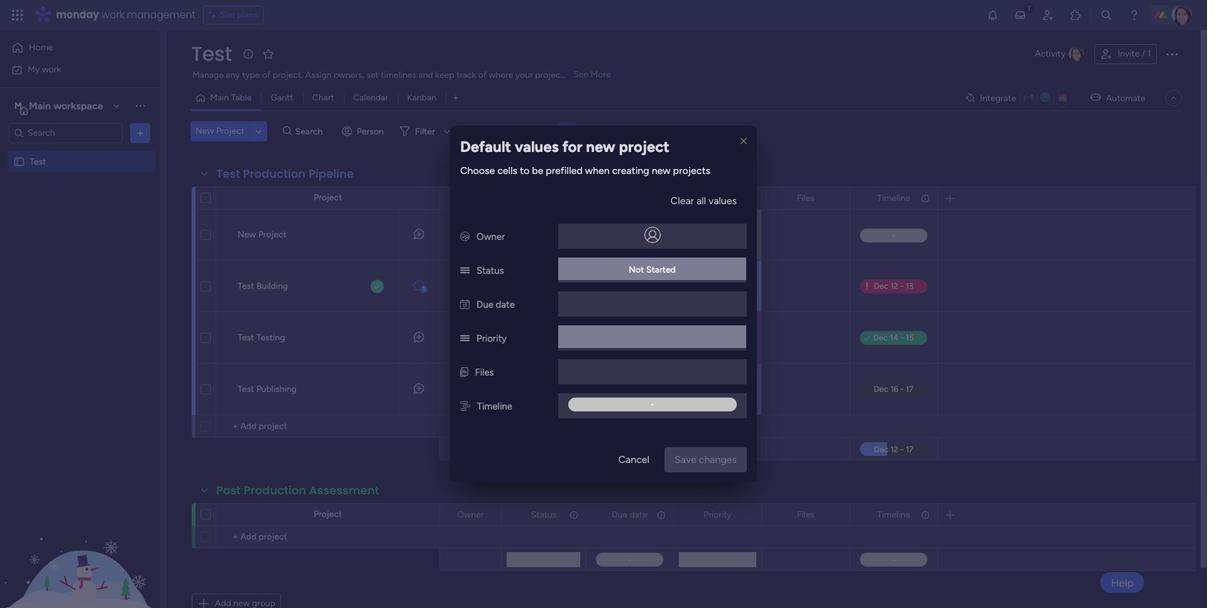 Task type: describe. For each thing, give the bounding box(es) containing it.
invite
[[1118, 48, 1140, 59]]

project up building
[[258, 230, 287, 240]]

search everything image
[[1101, 9, 1113, 21]]

v2 multiple person column image
[[460, 231, 470, 243]]

type
[[242, 70, 260, 81]]

column information image for due date
[[657, 510, 667, 520]]

2 timeline field from the top
[[875, 509, 914, 522]]

dapulse integrations image
[[966, 93, 976, 103]]

column information image for second timeline field from the bottom
[[921, 193, 931, 203]]

clear all values button
[[661, 189, 747, 214]]

default values for new project
[[460, 138, 670, 156]]

project inside button
[[216, 126, 245, 136]]

test list box
[[0, 148, 160, 342]]

2 files field from the top
[[794, 509, 818, 522]]

0 vertical spatial owner
[[477, 231, 505, 243]]

test for test publishing
[[238, 384, 254, 395]]

Status field
[[528, 509, 560, 522]]

stands.
[[566, 70, 594, 81]]

creating
[[612, 165, 650, 177]]

v2 search image
[[283, 124, 292, 139]]

project down assessment
[[314, 509, 342, 520]]

1 files field from the top
[[794, 192, 818, 205]]

workspace selection element
[[12, 98, 105, 115]]

kanban
[[407, 92, 437, 103]]

owner inside field
[[458, 510, 484, 520]]

see plans button
[[203, 6, 264, 25]]

dec 12
[[618, 282, 642, 292]]

Test Production Pipeline field
[[213, 166, 357, 182]]

keep
[[435, 70, 454, 81]]

activity
[[1036, 48, 1066, 59]]

new inside button
[[196, 126, 214, 136]]

add view image
[[453, 93, 459, 103]]

v2 file column image
[[460, 367, 468, 379]]

assessment
[[309, 483, 379, 499]]

0 vertical spatial due date
[[477, 299, 515, 311]]

12
[[634, 282, 642, 292]]

person
[[357, 126, 384, 137]]

1 horizontal spatial new
[[652, 165, 671, 177]]

on
[[552, 281, 562, 292]]

hide
[[527, 126, 546, 137]]

all
[[697, 195, 706, 207]]

1 timeline field from the top
[[875, 192, 914, 205]]

chart button
[[303, 88, 344, 108]]

Search field
[[292, 123, 330, 140]]

working
[[518, 281, 550, 292]]

manage
[[192, 70, 224, 81]]

home
[[29, 42, 53, 53]]

see for see plans
[[220, 9, 235, 20]]

clear
[[671, 195, 694, 207]]

test publishing
[[238, 384, 297, 395]]

cancel button
[[609, 448, 660, 473]]

2 vertical spatial priority
[[704, 510, 732, 520]]

person button
[[337, 121, 391, 142]]

invite / 1 button
[[1095, 44, 1157, 64]]

2 of from the left
[[479, 70, 487, 81]]

see plans
[[220, 9, 258, 20]]

0 vertical spatial status
[[477, 265, 504, 277]]

projects
[[673, 165, 711, 177]]

your
[[516, 70, 533, 81]]

working on it
[[518, 281, 570, 292]]

1 vertical spatial not started
[[629, 265, 676, 276]]

my
[[28, 64, 40, 75]]

column information image for 2nd timeline field from the top of the page
[[921, 510, 931, 520]]

prefilled
[[546, 165, 583, 177]]

any
[[226, 70, 240, 81]]

collapse board header image
[[1169, 93, 1179, 103]]

for
[[563, 138, 583, 156]]

more
[[591, 69, 611, 80]]

when
[[585, 165, 610, 177]]

post production assessment
[[216, 483, 379, 499]]

set
[[367, 70, 379, 81]]

/
[[1142, 48, 1146, 59]]

to
[[520, 165, 530, 177]]

dec 13
[[618, 334, 642, 343]]

owners,
[[334, 70, 364, 81]]

1 vertical spatial new
[[238, 230, 256, 240]]

dapulse x slim image
[[741, 136, 747, 147]]

kanban button
[[398, 88, 446, 108]]

v2 done deadline image
[[591, 332, 601, 344]]

14
[[634, 385, 642, 395]]

2 vertical spatial dec
[[617, 385, 632, 395]]

calendar
[[353, 92, 388, 103]]

main for main table
[[210, 92, 229, 103]]

1 horizontal spatial 1
[[1148, 48, 1152, 59]]

date inside "field"
[[630, 510, 648, 520]]

1 vertical spatial project
[[619, 138, 670, 156]]

dec 14
[[617, 385, 642, 395]]

workspace
[[53, 100, 103, 112]]

manage any type of project. assign owners, set timelines and keep track of where your project stands.
[[192, 70, 594, 81]]

cancel
[[619, 454, 650, 466]]

default
[[460, 138, 512, 156]]

1 vertical spatial new project
[[238, 230, 287, 240]]

autopilot image
[[1091, 89, 1102, 106]]

apps image
[[1070, 9, 1083, 21]]

0 horizontal spatial started
[[538, 230, 567, 241]]

dapulse checkmark sign image
[[864, 331, 871, 347]]

1 vertical spatial not
[[629, 265, 644, 276]]

0 vertical spatial due
[[477, 299, 494, 311]]

lottie animation element
[[0, 482, 160, 609]]

table
[[231, 92, 252, 103]]

choose cells to be prefilled when creating new projects
[[460, 165, 711, 177]]

test up manage
[[191, 40, 232, 68]]

0 horizontal spatial 1
[[423, 286, 425, 293]]

chart
[[312, 92, 334, 103]]

Owner field
[[454, 509, 487, 522]]

test testing
[[238, 333, 285, 343]]

main table button
[[191, 88, 261, 108]]

show board description image
[[241, 48, 256, 60]]

0 horizontal spatial project
[[535, 70, 564, 81]]

production for post
[[244, 483, 306, 499]]



Task type: locate. For each thing, give the bounding box(es) containing it.
test building
[[238, 281, 288, 292]]

main left 'table'
[[210, 92, 229, 103]]

assign
[[305, 70, 332, 81]]

timeline for 2nd timeline field from the top of the page
[[878, 510, 911, 520]]

values inside button
[[709, 195, 737, 207]]

test for test building
[[238, 281, 254, 292]]

it
[[565, 281, 570, 292]]

1 button
[[399, 261, 440, 313]]

where
[[489, 70, 514, 81]]

values
[[515, 138, 559, 156], [709, 195, 737, 207]]

1 vertical spatial work
[[42, 64, 61, 75]]

0 horizontal spatial date
[[496, 299, 515, 311]]

work for my
[[42, 64, 61, 75]]

filter button
[[395, 121, 455, 142]]

calendar button
[[344, 88, 398, 108]]

test inside field
[[216, 166, 240, 182]]

status inside status field
[[531, 510, 557, 520]]

0 horizontal spatial new
[[196, 126, 214, 136]]

inbox image
[[1015, 9, 1027, 21]]

main right workspace image
[[29, 100, 51, 112]]

0 horizontal spatial not started
[[520, 230, 567, 241]]

1 horizontal spatial project
[[619, 138, 670, 156]]

not started
[[520, 230, 567, 241], [629, 265, 676, 276]]

1 vertical spatial new
[[652, 165, 671, 177]]

owner
[[477, 231, 505, 243], [458, 510, 484, 520]]

0 vertical spatial not started
[[520, 230, 567, 241]]

1 vertical spatial 1
[[423, 286, 425, 293]]

1 horizontal spatial values
[[709, 195, 737, 207]]

0 vertical spatial v2 status image
[[460, 265, 470, 277]]

new
[[586, 138, 616, 156], [652, 165, 671, 177]]

work right monday
[[102, 8, 124, 22]]

production for test
[[243, 166, 306, 182]]

values down hide
[[515, 138, 559, 156]]

2 vertical spatial files
[[797, 510, 815, 520]]

main table
[[210, 92, 252, 103]]

test left testing
[[238, 333, 254, 343]]

1 priority field from the top
[[701, 192, 735, 205]]

help
[[1112, 577, 1134, 590]]

lottie animation image
[[0, 482, 160, 609]]

not up working
[[520, 230, 536, 241]]

v2 overdue deadline image
[[591, 281, 601, 293]]

1 horizontal spatial see
[[574, 69, 589, 80]]

0 vertical spatial values
[[515, 138, 559, 156]]

work inside 'my work' button
[[42, 64, 61, 75]]

invite members image
[[1042, 9, 1055, 21]]

test down new project button on the top left
[[216, 166, 240, 182]]

project up the creating on the top right
[[619, 138, 670, 156]]

v2 status image down dapulse date column icon
[[460, 333, 470, 345]]

main
[[210, 92, 229, 103], [29, 100, 51, 112]]

0 vertical spatial new
[[586, 138, 616, 156]]

select product image
[[11, 9, 24, 21]]

dec for high
[[618, 334, 632, 343]]

13
[[634, 334, 642, 343]]

arrow down image
[[440, 124, 455, 139]]

option
[[0, 150, 160, 153]]

plans
[[237, 9, 258, 20]]

main workspace
[[29, 100, 103, 112]]

1 horizontal spatial not
[[629, 265, 644, 276]]

1 vertical spatial column information image
[[921, 510, 931, 520]]

0 horizontal spatial not
[[520, 230, 536, 241]]

new right the creating on the top right
[[652, 165, 671, 177]]

0 vertical spatial column information image
[[921, 193, 931, 203]]

building
[[256, 281, 288, 292]]

test left publishing
[[238, 384, 254, 395]]

column information image right status field
[[569, 510, 579, 520]]

and
[[419, 70, 433, 81]]

automate
[[1107, 93, 1146, 103]]

values right the 'all'
[[709, 195, 737, 207]]

project
[[216, 126, 245, 136], [314, 192, 342, 203], [258, 230, 287, 240], [314, 509, 342, 520]]

project down pipeline
[[314, 192, 342, 203]]

test right "public board" image
[[30, 156, 46, 167]]

1 vertical spatial files
[[475, 367, 494, 379]]

0 vertical spatial files
[[797, 193, 815, 203]]

dapulse timeline column image
[[460, 401, 470, 413]]

due date right dapulse date column icon
[[477, 299, 515, 311]]

due date inside "field"
[[612, 510, 648, 520]]

dec left 14
[[617, 385, 632, 395]]

due date
[[477, 299, 515, 311], [612, 510, 648, 520]]

v2 status image
[[460, 265, 470, 277], [460, 333, 470, 345]]

menu image
[[561, 125, 573, 137]]

sort button
[[458, 121, 503, 142]]

main for main workspace
[[29, 100, 51, 112]]

1 vertical spatial owner
[[458, 510, 484, 520]]

due down the cancel button
[[612, 510, 628, 520]]

integrate
[[981, 93, 1017, 103]]

production
[[243, 166, 306, 182], [244, 483, 306, 499]]

1 vertical spatial started
[[647, 265, 676, 276]]

project left angle down image
[[216, 126, 245, 136]]

0 vertical spatial project
[[535, 70, 564, 81]]

2 vertical spatial timeline
[[878, 510, 911, 520]]

sort
[[479, 126, 495, 137]]

1 horizontal spatial started
[[647, 265, 676, 276]]

medium
[[702, 384, 734, 395]]

monday
[[56, 8, 99, 22]]

date
[[496, 299, 515, 311], [630, 510, 648, 520]]

home button
[[8, 38, 135, 58]]

angle down image
[[256, 127, 262, 136]]

0 horizontal spatial see
[[220, 9, 235, 20]]

0 vertical spatial timeline field
[[875, 192, 914, 205]]

0 vertical spatial date
[[496, 299, 515, 311]]

see for see more
[[574, 69, 589, 80]]

1 vertical spatial timeline field
[[875, 509, 914, 522]]

Files field
[[794, 192, 818, 205], [794, 509, 818, 522]]

due date down the cancel button
[[612, 510, 648, 520]]

1 vertical spatial date
[[630, 510, 648, 520]]

2 v2 status image from the top
[[460, 333, 470, 345]]

1 vertical spatial priority
[[477, 333, 507, 345]]

low
[[710, 281, 726, 292]]

0 horizontal spatial status
[[477, 265, 504, 277]]

management
[[127, 8, 195, 22]]

dec left 12
[[618, 282, 632, 292]]

0 vertical spatial see
[[220, 9, 235, 20]]

not started up 12
[[629, 265, 676, 276]]

1 vertical spatial v2 status image
[[460, 333, 470, 345]]

gantt
[[271, 92, 293, 103]]

0 vertical spatial 1
[[1148, 48, 1152, 59]]

test for test testing
[[238, 333, 254, 343]]

0 horizontal spatial values
[[515, 138, 559, 156]]

0 vertical spatial not
[[520, 230, 536, 241]]

not
[[520, 230, 536, 241], [629, 265, 644, 276]]

hide button
[[507, 121, 553, 142]]

project.
[[273, 70, 303, 81]]

dapulse date column image
[[460, 299, 470, 311]]

1 column information image from the top
[[921, 193, 931, 203]]

column information image
[[921, 193, 931, 203], [921, 510, 931, 520]]

1 of from the left
[[262, 70, 271, 81]]

2 priority field from the top
[[701, 509, 735, 522]]

work right my
[[42, 64, 61, 75]]

v2 status image for priority
[[460, 333, 470, 345]]

0 horizontal spatial new
[[586, 138, 616, 156]]

1 vertical spatial see
[[574, 69, 589, 80]]

help image
[[1128, 9, 1141, 21]]

0 vertical spatial priority
[[704, 193, 732, 203]]

publishing
[[256, 384, 297, 395]]

add to favorites image
[[262, 47, 275, 60]]

see left plans
[[220, 9, 235, 20]]

dec left "13"
[[618, 334, 632, 343]]

see left more at top
[[574, 69, 589, 80]]

track
[[457, 70, 476, 81]]

choose
[[460, 165, 495, 177]]

1 vertical spatial production
[[244, 483, 306, 499]]

1 vertical spatial priority field
[[701, 509, 735, 522]]

1 horizontal spatial work
[[102, 8, 124, 22]]

Post Production Assessment field
[[213, 483, 383, 499]]

0 vertical spatial work
[[102, 8, 124, 22]]

0 vertical spatial started
[[538, 230, 567, 241]]

0 vertical spatial files field
[[794, 192, 818, 205]]

my work
[[28, 64, 61, 75]]

test inside list box
[[30, 156, 46, 167]]

1 vertical spatial status
[[531, 510, 557, 520]]

1 vertical spatial values
[[709, 195, 737, 207]]

date right dapulse date column icon
[[496, 299, 515, 311]]

work for monday
[[102, 8, 124, 22]]

0 vertical spatial timeline
[[878, 193, 911, 203]]

m
[[14, 100, 22, 111]]

test
[[191, 40, 232, 68], [30, 156, 46, 167], [216, 166, 240, 182], [238, 281, 254, 292], [238, 333, 254, 343], [238, 384, 254, 395]]

0 horizontal spatial due date
[[477, 299, 515, 311]]

1 horizontal spatial of
[[479, 70, 487, 81]]

new project up test building at the top left
[[238, 230, 287, 240]]

0 vertical spatial priority field
[[701, 192, 735, 205]]

1 vertical spatial due date
[[612, 510, 648, 520]]

0 vertical spatial new project
[[196, 126, 245, 136]]

1 horizontal spatial date
[[630, 510, 648, 520]]

testing
[[256, 333, 285, 343]]

1 vertical spatial due
[[612, 510, 628, 520]]

due inside due date "field"
[[612, 510, 628, 520]]

test left building
[[238, 281, 254, 292]]

started
[[538, 230, 567, 241], [647, 265, 676, 276]]

column information image right due date "field"
[[657, 510, 667, 520]]

Search in workspace field
[[26, 126, 105, 140]]

high
[[709, 333, 727, 343]]

priority
[[704, 193, 732, 203], [477, 333, 507, 345], [704, 510, 732, 520]]

1 vertical spatial timeline
[[477, 401, 513, 413]]

due right dapulse date column icon
[[477, 299, 494, 311]]

be
[[532, 165, 544, 177]]

column information image left clear
[[657, 193, 667, 203]]

main inside "button"
[[210, 92, 229, 103]]

new up test building at the top left
[[238, 230, 256, 240]]

0 vertical spatial dec
[[618, 282, 632, 292]]

0 vertical spatial new
[[196, 126, 214, 136]]

1 vertical spatial files field
[[794, 509, 818, 522]]

cells
[[498, 165, 518, 177]]

my work button
[[8, 59, 135, 80]]

monday work management
[[56, 8, 195, 22]]

new down main table "button"
[[196, 126, 214, 136]]

notifications image
[[987, 9, 999, 21]]

new project down main table "button"
[[196, 126, 245, 136]]

main inside workspace selection 'element'
[[29, 100, 51, 112]]

0 vertical spatial production
[[243, 166, 306, 182]]

invite / 1
[[1118, 48, 1152, 59]]

new up when
[[586, 138, 616, 156]]

filter
[[415, 126, 435, 137]]

v2 status image down "v2 multiple person column" icon
[[460, 265, 470, 277]]

not up 12
[[629, 265, 644, 276]]

0 horizontal spatial of
[[262, 70, 271, 81]]

timeline for second timeline field from the bottom
[[878, 193, 911, 203]]

not started up the working on it
[[520, 230, 567, 241]]

0 horizontal spatial due
[[477, 299, 494, 311]]

production right post
[[244, 483, 306, 499]]

1 horizontal spatial due
[[612, 510, 628, 520]]

new project button
[[191, 121, 250, 142]]

post
[[216, 483, 241, 499]]

dec for low
[[618, 282, 632, 292]]

work
[[102, 8, 124, 22], [42, 64, 61, 75]]

Priority field
[[701, 192, 735, 205], [701, 509, 735, 522]]

column information image for status
[[569, 510, 579, 520]]

of right track
[[479, 70, 487, 81]]

test production pipeline
[[216, 166, 354, 182]]

see inside 'button'
[[220, 9, 235, 20]]

test for test production pipeline
[[216, 166, 240, 182]]

1 horizontal spatial status
[[531, 510, 557, 520]]

public board image
[[13, 156, 25, 168]]

0 horizontal spatial work
[[42, 64, 61, 75]]

dec
[[618, 282, 632, 292], [618, 334, 632, 343], [617, 385, 632, 395]]

status
[[477, 265, 504, 277], [531, 510, 557, 520]]

Timeline field
[[875, 192, 914, 205], [875, 509, 914, 522]]

1 horizontal spatial due date
[[612, 510, 648, 520]]

see more
[[574, 69, 611, 80]]

0 horizontal spatial main
[[29, 100, 51, 112]]

1 vertical spatial dec
[[618, 334, 632, 343]]

1 v2 status image from the top
[[460, 265, 470, 277]]

date down the cancel button
[[630, 510, 648, 520]]

see more link
[[572, 69, 612, 81]]

james peterson image
[[1172, 5, 1193, 25]]

2 column information image from the top
[[921, 510, 931, 520]]

activity button
[[1030, 44, 1090, 64]]

help button
[[1101, 573, 1145, 594]]

1 image
[[1024, 1, 1035, 15]]

production down v2 search icon
[[243, 166, 306, 182]]

new project
[[196, 126, 245, 136], [238, 230, 287, 240]]

1 horizontal spatial main
[[210, 92, 229, 103]]

clear all values
[[671, 195, 737, 207]]

see
[[220, 9, 235, 20], [574, 69, 589, 80]]

Due date field
[[609, 509, 651, 522]]

1 horizontal spatial not started
[[629, 265, 676, 276]]

Test field
[[188, 40, 235, 68]]

of right type
[[262, 70, 271, 81]]

v2 status image for status
[[460, 265, 470, 277]]

1 horizontal spatial new
[[238, 230, 256, 240]]

new project inside button
[[196, 126, 245, 136]]

pipeline
[[309, 166, 354, 182]]

workspace image
[[12, 99, 25, 113]]

project right your
[[535, 70, 564, 81]]

column information image
[[657, 193, 667, 203], [569, 510, 579, 520], [657, 510, 667, 520]]



Task type: vqa. For each thing, say whether or not it's contained in the screenshot.
the recommended for you
no



